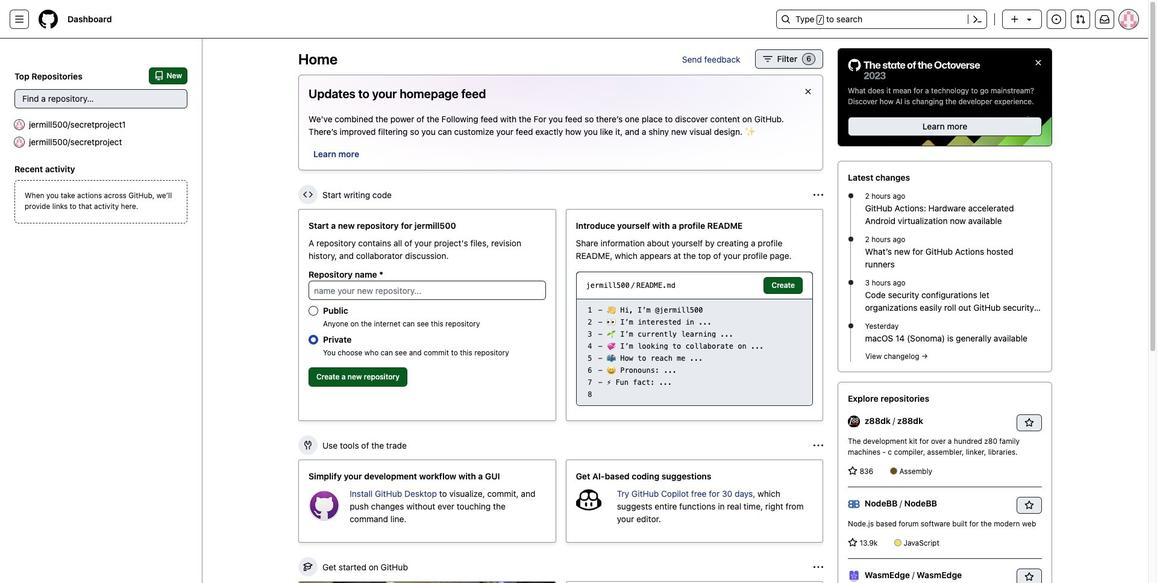 Task type: describe. For each thing, give the bounding box(es) containing it.
none submit inside introduce yourself with a profile readme element
[[764, 277, 803, 294]]

introduce yourself with a profile readme element
[[566, 209, 823, 421]]

star this repository image for @wasmedge profile icon
[[1025, 573, 1034, 582]]

none radio inside start a new repository element
[[309, 306, 318, 316]]

why am i seeing this? image for get ai-based coding suggestions element
[[814, 441, 823, 451]]

star image for @nodebb profile icon
[[848, 538, 858, 548]]

why am i seeing this? image for the try the github flow element
[[814, 563, 823, 572]]

filter image
[[763, 54, 772, 64]]

secretproject image
[[14, 137, 24, 147]]

simplify your development workflow with a gui element
[[298, 460, 556, 543]]

star this repository image for @nodebb profile icon
[[1025, 501, 1034, 511]]

@wasmedge profile image
[[848, 570, 860, 582]]

github logo image
[[848, 58, 981, 81]]

@z88dk profile image
[[848, 416, 860, 428]]

x image
[[803, 87, 813, 96]]

name your new repository... text field
[[309, 281, 546, 300]]

start a new repository element
[[298, 209, 556, 421]]



Task type: locate. For each thing, give the bounding box(es) containing it.
issue opened image
[[1052, 14, 1061, 24]]

why am i seeing this? image for introduce yourself with a profile readme element
[[814, 190, 823, 200]]

mortar board image
[[303, 562, 313, 572]]

0 vertical spatial dot fill image
[[846, 191, 856, 201]]

None submit
[[764, 277, 803, 294]]

2 vertical spatial why am i seeing this? image
[[814, 563, 823, 572]]

@nodebb profile image
[[848, 499, 860, 511]]

dot fill image
[[846, 191, 856, 201], [846, 235, 856, 244], [846, 278, 856, 288]]

dot fill image
[[846, 321, 856, 331]]

secretproject1 image
[[14, 120, 24, 129]]

1 star image from the top
[[848, 467, 858, 476]]

star image up @wasmedge profile icon
[[848, 538, 858, 548]]

try the github flow element
[[566, 582, 823, 583]]

star image
[[848, 467, 858, 476], [848, 538, 858, 548]]

what is github? element
[[298, 582, 556, 583]]

0 vertical spatial star this repository image
[[1025, 418, 1034, 428]]

none radio inside start a new repository element
[[309, 335, 318, 345]]

0 vertical spatial why am i seeing this? image
[[814, 190, 823, 200]]

0 vertical spatial star image
[[848, 467, 858, 476]]

what is github? image
[[299, 582, 555, 583]]

3 why am i seeing this? image from the top
[[814, 563, 823, 572]]

explore element
[[838, 48, 1052, 583]]

1 why am i seeing this? image from the top
[[814, 190, 823, 200]]

star this repository image for @z88dk profile 'image'
[[1025, 418, 1034, 428]]

3 dot fill image from the top
[[846, 278, 856, 288]]

None radio
[[309, 335, 318, 345]]

star this repository image
[[1025, 418, 1034, 428], [1025, 501, 1034, 511], [1025, 573, 1034, 582]]

why am i seeing this? image
[[814, 190, 823, 200], [814, 441, 823, 451], [814, 563, 823, 572]]

Find a repository… text field
[[14, 89, 187, 108]]

2 star image from the top
[[848, 538, 858, 548]]

triangle down image
[[1025, 14, 1034, 24]]

2 dot fill image from the top
[[846, 235, 856, 244]]

notifications image
[[1100, 14, 1110, 24]]

get ai-based coding suggestions element
[[566, 460, 823, 543]]

1 vertical spatial dot fill image
[[846, 235, 856, 244]]

2 star this repository image from the top
[[1025, 501, 1034, 511]]

1 vertical spatial star this repository image
[[1025, 501, 1034, 511]]

tools image
[[303, 441, 313, 450]]

2 vertical spatial dot fill image
[[846, 278, 856, 288]]

close image
[[1034, 58, 1043, 68]]

code image
[[303, 190, 313, 199]]

2 why am i seeing this? image from the top
[[814, 441, 823, 451]]

git pull request image
[[1076, 14, 1085, 24]]

github desktop image
[[309, 490, 340, 521]]

None radio
[[309, 306, 318, 316]]

3 star this repository image from the top
[[1025, 573, 1034, 582]]

1 star this repository image from the top
[[1025, 418, 1034, 428]]

1 vertical spatial star image
[[848, 538, 858, 548]]

star image up @nodebb profile icon
[[848, 467, 858, 476]]

command palette image
[[973, 14, 982, 24]]

homepage image
[[39, 10, 58, 29]]

plus image
[[1010, 14, 1020, 24]]

1 vertical spatial why am i seeing this? image
[[814, 441, 823, 451]]

explore repositories navigation
[[838, 382, 1052, 583]]

star image for @z88dk profile 'image'
[[848, 467, 858, 476]]

Top Repositories search field
[[14, 89, 187, 108]]

1 dot fill image from the top
[[846, 191, 856, 201]]

2 vertical spatial star this repository image
[[1025, 573, 1034, 582]]



Task type: vqa. For each thing, say whether or not it's contained in the screenshot.
Explore repositories Navigation
yes



